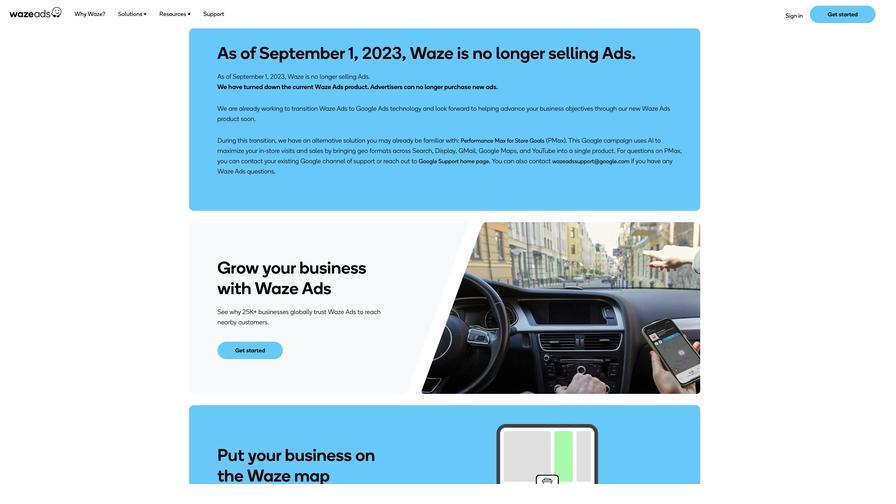 Task type: locate. For each thing, give the bounding box(es) containing it.
support
[[203, 11, 224, 17], [439, 158, 459, 165]]

1 horizontal spatial 1,
[[349, 43, 359, 63]]

2 we from the top
[[217, 105, 227, 113]]

0 vertical spatial reach
[[384, 157, 399, 165]]

get started for leftmost 'get started' link
[[235, 347, 265, 354]]

1, up "down"
[[265, 73, 269, 81]]

support link
[[203, 9, 225, 20]]

1 horizontal spatial and
[[423, 105, 434, 113]]

is inside the "as of september 1, 2023, waze is no longer selling ads. we have turned down the current waze ads product. advertisers can no longer purchase new ads."
[[305, 73, 310, 81]]

of up turned on the left top of the page
[[241, 43, 256, 63]]

0 vertical spatial no
[[473, 43, 493, 63]]

1 vertical spatial reach
[[365, 308, 381, 316]]

2 horizontal spatial have
[[647, 157, 661, 165]]

you inside (pmax). this google campaign uses ai to maximize your in-store visits and sales by bringing geo formats across search, display, gmail, google maps, and youtube into a single product. for questions on pmax, you can contact your existing google channel of support or reach out to
[[217, 157, 228, 165]]

1 horizontal spatial contact
[[529, 157, 551, 165]]

can inside the "as of september 1, 2023, waze is no longer selling ads. we have turned down the current waze ads product. advertisers can no longer purchase new ads."
[[404, 83, 415, 91]]

business
[[540, 105, 564, 113], [300, 257, 367, 278], [285, 445, 352, 465]]

no up 'current'
[[311, 73, 318, 81]]

and for look
[[423, 105, 434, 113]]

get right in
[[828, 11, 838, 18]]

business for put your business on the waze map
[[285, 445, 352, 465]]

1 vertical spatial get
[[235, 347, 245, 354]]

business for grow your business with waze ads
[[300, 257, 367, 278]]

new right our
[[629, 105, 641, 113]]

google down search, on the top left
[[419, 158, 437, 165]]

is
[[457, 43, 469, 63], [305, 73, 310, 81]]

1 horizontal spatial get
[[828, 11, 838, 18]]

0 vertical spatial have
[[228, 83, 243, 91]]

get down nearby
[[235, 347, 245, 354]]

you down maximize
[[217, 157, 228, 165]]

1 vertical spatial of
[[226, 73, 231, 81]]

may
[[379, 137, 391, 145]]

september for as of september 1, 2023, waze is no longer selling ads. we have turned down the current waze ads product. advertisers can no longer purchase new ads.
[[233, 73, 264, 81]]

have left any
[[647, 157, 661, 165]]

and left look
[[423, 105, 434, 113]]

ai
[[648, 137, 654, 145]]

questions
[[627, 147, 654, 155]]

2 vertical spatial business
[[285, 445, 352, 465]]

put your business on the waze map
[[217, 445, 375, 484]]

0 vertical spatial selling
[[549, 43, 599, 63]]

is up 'current'
[[305, 73, 310, 81]]

advertisers
[[370, 83, 403, 91]]

1 horizontal spatial selling
[[549, 43, 599, 63]]

1 vertical spatial have
[[288, 137, 302, 145]]

0 vertical spatial as
[[217, 43, 237, 63]]

why
[[75, 11, 87, 17]]

2023, up advertisers
[[362, 43, 407, 63]]

bringing
[[333, 147, 356, 155]]

nearby
[[217, 318, 237, 326]]

of for as of september 1, 2023, waze is no longer selling ads.
[[241, 43, 256, 63]]

no up technology
[[416, 83, 424, 91]]

home
[[460, 158, 475, 165]]

2 horizontal spatial of
[[347, 157, 352, 165]]

selling
[[549, 43, 599, 63], [339, 73, 357, 81]]

you left 'may'
[[367, 137, 377, 145]]

0 horizontal spatial can
[[229, 157, 240, 165]]

working
[[262, 105, 283, 113]]

2023, inside the "as of september 1, 2023, waze is no longer selling ads. we have turned down the current waze ads product. advertisers can no longer purchase new ads."
[[270, 73, 286, 81]]

1 we from the top
[[217, 83, 227, 91]]

0 horizontal spatial 2023,
[[270, 73, 286, 81]]

1 vertical spatial on
[[356, 445, 375, 465]]

0 vertical spatial 1,
[[349, 43, 359, 63]]

of down bringing
[[347, 157, 352, 165]]

1 vertical spatial started
[[246, 347, 265, 354]]

selling for as of september 1, 2023, waze is no longer selling ads. we have turned down the current waze ads product. advertisers can no longer purchase new ads.
[[339, 73, 357, 81]]

of inside the "as of september 1, 2023, waze is no longer selling ads. we have turned down the current waze ads product. advertisers can no longer purchase new ads."
[[226, 73, 231, 81]]

google down sales
[[301, 157, 321, 165]]

performance max for store goals link
[[461, 137, 545, 144]]

as
[[217, 43, 237, 63], [217, 73, 224, 81]]

have inside the "as of september 1, 2023, waze is no longer selling ads. we have turned down the current waze ads product. advertisers can no longer purchase new ads."
[[228, 83, 243, 91]]

1 vertical spatial ads.
[[358, 73, 370, 81]]

0 vertical spatial ads.
[[602, 43, 636, 63]]

0 horizontal spatial you
[[217, 157, 228, 165]]

1 horizontal spatial get started
[[828, 11, 858, 18]]

grow your business with waze ads
[[217, 257, 367, 298]]

1 horizontal spatial on
[[656, 147, 663, 155]]

business inside we are already working to transition waze ads to google ads technology and look forward to helping advance your business objectives through our new waze ads product soon.
[[540, 105, 564, 113]]

1 horizontal spatial support
[[439, 158, 459, 165]]

and inside we are already working to transition waze ads to google ads technology and look forward to helping advance your business objectives through our new waze ads product soon.
[[423, 105, 434, 113]]

business inside put your business on the waze map
[[285, 445, 352, 465]]

we are already working to transition waze ads to google ads technology and look forward to helping advance your business objectives through our new waze ads product soon.
[[217, 105, 670, 123]]

0 horizontal spatial product.
[[345, 83, 369, 91]]

purchase
[[444, 83, 471, 91]]

product. left advertisers
[[345, 83, 369, 91]]

ads. inside the "as of september 1, 2023, waze is no longer selling ads. we have turned down the current waze ads product. advertisers can no longer purchase new ads."
[[358, 73, 370, 81]]

0 vertical spatial the
[[282, 83, 291, 91]]

1 vertical spatial no
[[311, 73, 318, 81]]

google support home page . you can also contact wazeadssupport@google.com
[[419, 157, 630, 165]]

1 horizontal spatial started
[[839, 11, 858, 18]]

0 horizontal spatial ads.
[[358, 73, 370, 81]]

1, up the "as of september 1, 2023, waze is no longer selling ads. we have turned down the current waze ads product. advertisers can no longer purchase new ads."
[[349, 43, 359, 63]]

0 vertical spatial is
[[457, 43, 469, 63]]

contact up questions.
[[241, 157, 263, 165]]

0 horizontal spatial have
[[228, 83, 243, 91]]

1 vertical spatial 2023,
[[270, 73, 286, 81]]

ads
[[333, 83, 344, 91], [337, 105, 348, 113], [378, 105, 389, 113], [660, 105, 670, 113], [235, 168, 246, 175], [302, 278, 332, 298], [346, 308, 356, 316]]

0 horizontal spatial get started
[[235, 347, 265, 354]]

.
[[489, 157, 491, 165]]

sign in link
[[786, 12, 803, 21]]

0 vertical spatial started
[[839, 11, 858, 18]]

september up turned on the left top of the page
[[233, 73, 264, 81]]

started for 'get started' link to the top
[[839, 11, 858, 18]]

0 horizontal spatial reach
[[365, 308, 381, 316]]

and down an
[[297, 147, 308, 155]]

1 vertical spatial support
[[439, 158, 459, 165]]

reach
[[384, 157, 399, 165], [365, 308, 381, 316]]

reach inside 'see why 25k+ businesses globally trust waze ads to reach nearby customers.'
[[365, 308, 381, 316]]

1 horizontal spatial have
[[288, 137, 302, 145]]

1 vertical spatial business
[[300, 257, 367, 278]]

is up purchase
[[457, 43, 469, 63]]

1 horizontal spatial 2023,
[[362, 43, 407, 63]]

on inside (pmax). this google campaign uses ai to maximize your in-store visits and sales by bringing geo formats across search, display, gmail, google maps, and youtube into a single product. for questions on pmax, you can contact your existing google channel of support or reach out to
[[656, 147, 663, 155]]

1 vertical spatial get started link
[[217, 342, 283, 359]]

1 contact from the left
[[241, 157, 263, 165]]

you
[[492, 157, 502, 165]]

1 vertical spatial already
[[393, 137, 413, 145]]

no for as of september 1, 2023, waze is no longer selling ads. we have turned down the current waze ads product. advertisers can no longer purchase new ads.
[[311, 73, 318, 81]]

1 as from the top
[[217, 43, 237, 63]]

1 vertical spatial new
[[629, 105, 641, 113]]

started
[[839, 11, 858, 18], [246, 347, 265, 354]]

contact inside (pmax). this google campaign uses ai to maximize your in-store visits and sales by bringing geo formats across search, display, gmail, google maps, and youtube into a single product. for questions on pmax, you can contact your existing google channel of support or reach out to
[[241, 157, 263, 165]]

1 horizontal spatial can
[[404, 83, 415, 91]]

globally
[[290, 308, 312, 316]]

campaign
[[604, 137, 633, 145]]

0 vertical spatial support
[[203, 11, 224, 17]]

during
[[217, 137, 236, 145]]

forward
[[449, 105, 470, 113]]

google inside google support home page . you can also contact wazeadssupport@google.com
[[419, 158, 437, 165]]

september inside the "as of september 1, 2023, waze is no longer selling ads. we have turned down the current waze ads product. advertisers can no longer purchase new ads."
[[233, 73, 264, 81]]

advance
[[501, 105, 525, 113]]

familiar
[[424, 137, 444, 145]]

have left an
[[288, 137, 302, 145]]

you inside the if you have any waze ads questions.
[[636, 157, 646, 165]]

we left turned on the left top of the page
[[217, 83, 227, 91]]

search,
[[413, 147, 434, 155]]

1 vertical spatial is
[[305, 73, 310, 81]]

1 vertical spatial as
[[217, 73, 224, 81]]

0 horizontal spatial already
[[239, 105, 260, 113]]

1,
[[349, 43, 359, 63], [265, 73, 269, 81]]

0 vertical spatial of
[[241, 43, 256, 63]]

get started link
[[810, 6, 876, 23], [217, 342, 283, 359]]

1 vertical spatial longer
[[320, 73, 337, 81]]

1, inside the "as of september 1, 2023, waze is no longer selling ads. we have turned down the current waze ads product. advertisers can no longer purchase new ads."
[[265, 73, 269, 81]]

0 horizontal spatial of
[[226, 73, 231, 81]]

sign
[[786, 12, 797, 19]]

google up single
[[582, 137, 602, 145]]

0 vertical spatial business
[[540, 105, 564, 113]]

and up google support home page . you can also contact wazeadssupport@google.com
[[520, 147, 531, 155]]

google up .
[[479, 147, 499, 155]]

wazeadssupport@google.com
[[553, 158, 630, 165]]

we inside we are already working to transition waze ads to google ads technology and look forward to helping advance your business objectives through our new waze ads product soon.
[[217, 105, 227, 113]]

(pmax).
[[546, 137, 567, 145]]

2 vertical spatial longer
[[425, 83, 443, 91]]

your inside we are already working to transition waze ads to google ads technology and look forward to helping advance your business objectives through our new waze ads product soon.
[[527, 105, 539, 113]]

put
[[217, 445, 245, 465]]

on
[[656, 147, 663, 155], [356, 445, 375, 465]]

1 vertical spatial get started
[[235, 347, 265, 354]]

we left "are"
[[217, 105, 227, 113]]

this
[[238, 137, 248, 145]]

0 horizontal spatial the
[[217, 465, 244, 484]]

business inside grow your business with waze ads
[[300, 257, 367, 278]]

2023, for as of september 1, 2023, waze is no longer selling ads. we have turned down the current waze ads product. advertisers can no longer purchase new ads.
[[270, 73, 286, 81]]

2 as from the top
[[217, 73, 224, 81]]

visits
[[282, 147, 295, 155]]

we
[[217, 83, 227, 91], [217, 105, 227, 113]]

google
[[356, 105, 377, 113], [582, 137, 602, 145], [479, 147, 499, 155], [301, 157, 321, 165], [419, 158, 437, 165]]

contact down youtube
[[529, 157, 551, 165]]

0 vertical spatial september
[[259, 43, 345, 63]]

can inside (pmax). this google campaign uses ai to maximize your in-store visits and sales by bringing geo formats across search, display, gmail, google maps, and youtube into a single product. for questions on pmax, you can contact your existing google channel of support or reach out to
[[229, 157, 240, 165]]

as inside the "as of september 1, 2023, waze is no longer selling ads. we have turned down the current waze ads product. advertisers can no longer purchase new ads."
[[217, 73, 224, 81]]

the
[[282, 83, 291, 91], [217, 465, 244, 484]]

0 vertical spatial product.
[[345, 83, 369, 91]]

sales
[[309, 147, 324, 155]]

as of september 1, 2023, waze is no longer selling ads.
[[217, 43, 636, 63]]

2 horizontal spatial and
[[520, 147, 531, 155]]

selling inside the "as of september 1, 2023, waze is no longer selling ads. we have turned down the current waze ads product. advertisers can no longer purchase new ads."
[[339, 73, 357, 81]]

0 horizontal spatial longer
[[320, 73, 337, 81]]

1 horizontal spatial get started link
[[810, 6, 876, 23]]

1 vertical spatial the
[[217, 465, 244, 484]]

september up 'current'
[[259, 43, 345, 63]]

2 vertical spatial of
[[347, 157, 352, 165]]

2 horizontal spatial you
[[636, 157, 646, 165]]

new inside the "as of september 1, 2023, waze is no longer selling ads. we have turned down the current waze ads product. advertisers can no longer purchase new ads."
[[473, 83, 485, 91]]

get
[[828, 11, 838, 18], [235, 347, 245, 354]]

1 vertical spatial we
[[217, 105, 227, 113]]

selling for as of september 1, 2023, waze is no longer selling ads.
[[549, 43, 599, 63]]

2023, for as of september 1, 2023, waze is no longer selling ads.
[[362, 43, 407, 63]]

no
[[473, 43, 493, 63], [311, 73, 318, 81], [416, 83, 424, 91]]

1 vertical spatial selling
[[339, 73, 357, 81]]

can down "maps,"
[[504, 157, 515, 165]]

maps,
[[501, 147, 518, 155]]

and
[[423, 105, 434, 113], [297, 147, 308, 155], [520, 147, 531, 155]]

0 horizontal spatial get
[[235, 347, 245, 354]]

have left turned on the left top of the page
[[228, 83, 243, 91]]

waze inside grow your business with waze ads
[[255, 278, 299, 298]]

0 vertical spatial new
[[473, 83, 485, 91]]

0 vertical spatial get started link
[[810, 6, 876, 23]]

1 horizontal spatial new
[[629, 105, 641, 113]]

1 horizontal spatial already
[[393, 137, 413, 145]]

your
[[527, 105, 539, 113], [246, 147, 258, 155], [264, 157, 276, 165], [263, 257, 296, 278], [248, 445, 281, 465]]

2 vertical spatial have
[[647, 157, 661, 165]]

your inside grow your business with waze ads
[[263, 257, 296, 278]]

1 horizontal spatial the
[[282, 83, 291, 91]]

0 vertical spatial we
[[217, 83, 227, 91]]

get started
[[828, 11, 858, 18], [235, 347, 265, 354]]

during this transition, we have an alternative solution you may already be familiar with: performance max for store goals
[[217, 137, 545, 145]]

1 horizontal spatial you
[[367, 137, 377, 145]]

as for as of september 1, 2023, waze is no longer selling ads. we have turned down the current waze ads product. advertisers can no longer purchase new ads.
[[217, 73, 224, 81]]

1 horizontal spatial no
[[416, 83, 424, 91]]

waze inside put your business on the waze map
[[247, 465, 291, 484]]

is for as of september 1, 2023, waze is no longer selling ads.
[[457, 43, 469, 63]]

you right if
[[636, 157, 646, 165]]

no for as of september 1, 2023, waze is no longer selling ads.
[[473, 43, 493, 63]]

an
[[303, 137, 311, 145]]

0 vertical spatial 2023,
[[362, 43, 407, 63]]

store
[[266, 147, 280, 155]]

0 horizontal spatial started
[[246, 347, 265, 354]]

objectives
[[566, 105, 594, 113]]

google down the "as of september 1, 2023, waze is no longer selling ads. we have turned down the current waze ads product. advertisers can no longer purchase new ads."
[[356, 105, 377, 113]]

2 horizontal spatial longer
[[496, 43, 545, 63]]

1, for as of september 1, 2023, waze is no longer selling ads.
[[349, 43, 359, 63]]

ads.
[[602, 43, 636, 63], [358, 73, 370, 81]]

product
[[217, 115, 239, 123]]

1 horizontal spatial of
[[241, 43, 256, 63]]

0 vertical spatial longer
[[496, 43, 545, 63]]

single
[[575, 147, 591, 155]]

0 horizontal spatial selling
[[339, 73, 357, 81]]

0 horizontal spatial support
[[203, 11, 224, 17]]

why waze? link
[[74, 9, 106, 20]]

0 horizontal spatial on
[[356, 445, 375, 465]]

0 vertical spatial get started
[[828, 11, 858, 18]]

new left ads.
[[473, 83, 485, 91]]

already up soon.
[[239, 105, 260, 113]]

this
[[569, 137, 580, 145]]

1 vertical spatial product.
[[592, 147, 616, 155]]

already
[[239, 105, 260, 113], [393, 137, 413, 145]]

already up across
[[393, 137, 413, 145]]

waze ad of a coffee shop on the waze map image
[[485, 424, 598, 484]]

1 horizontal spatial product.
[[592, 147, 616, 155]]

2023, up "down"
[[270, 73, 286, 81]]

google support home page link
[[419, 158, 489, 165]]

2023,
[[362, 43, 407, 63], [270, 73, 286, 81]]

can down maximize
[[229, 157, 240, 165]]

0 vertical spatial already
[[239, 105, 260, 113]]

0 horizontal spatial no
[[311, 73, 318, 81]]

1 horizontal spatial is
[[457, 43, 469, 63]]

ads inside the "as of september 1, 2023, waze is no longer selling ads. we have turned down the current waze ads product. advertisers can no longer purchase new ads."
[[333, 83, 344, 91]]

0 horizontal spatial is
[[305, 73, 310, 81]]

product. up wazeadssupport@google.com
[[592, 147, 616, 155]]

can up technology
[[404, 83, 415, 91]]

of up "are"
[[226, 73, 231, 81]]

uses
[[634, 137, 647, 145]]

get started for 'get started' link to the top
[[828, 11, 858, 18]]

your inside put your business on the waze map
[[248, 445, 281, 465]]

0 vertical spatial on
[[656, 147, 663, 155]]

2 horizontal spatial no
[[473, 43, 493, 63]]

the inside the "as of september 1, 2023, waze is no longer selling ads. we have turned down the current waze ads product. advertisers can no longer purchase new ads."
[[282, 83, 291, 91]]

no up ads.
[[473, 43, 493, 63]]

page
[[476, 158, 489, 165]]

0 horizontal spatial new
[[473, 83, 485, 91]]

current
[[293, 83, 314, 91]]

soon.
[[241, 115, 256, 123]]



Task type: describe. For each thing, give the bounding box(es) containing it.
pmax,
[[665, 147, 682, 155]]

technology
[[390, 105, 422, 113]]

we inside the "as of september 1, 2023, waze is no longer selling ads. we have turned down the current waze ads product. advertisers can no longer purchase new ads."
[[217, 83, 227, 91]]

map
[[294, 465, 330, 484]]

across
[[393, 147, 411, 155]]

store
[[515, 137, 529, 144]]

september for as of september 1, 2023, waze is no longer selling ads.
[[259, 43, 345, 63]]

gmail,
[[459, 147, 477, 155]]

transition,
[[249, 137, 277, 145]]

have inside the if you have any waze ads questions.
[[647, 157, 661, 165]]

ads.
[[486, 83, 498, 91]]

also
[[516, 157, 528, 165]]

channel
[[323, 157, 345, 165]]

formats
[[370, 147, 391, 155]]

existing
[[278, 157, 299, 165]]

why
[[230, 308, 241, 316]]

support
[[354, 157, 375, 165]]

be
[[415, 137, 422, 145]]

product. inside the "as of september 1, 2023, waze is no longer selling ads. we have turned down the current waze ads product. advertisers can no longer purchase new ads."
[[345, 83, 369, 91]]

look
[[436, 105, 447, 113]]

waze inside the if you have any waze ads questions.
[[217, 168, 234, 175]]

2 horizontal spatial can
[[504, 157, 515, 165]]

solutions
[[118, 11, 142, 17]]

already inside we are already working to transition waze ads to google ads technology and look forward to helping advance your business objectives through our new waze ads product soon.
[[239, 105, 260, 113]]

through
[[595, 105, 617, 113]]

geo
[[358, 147, 368, 155]]

resources link
[[159, 9, 191, 20]]

alternative
[[312, 137, 342, 145]]

reach inside (pmax). this google campaign uses ai to maximize your in-store visits and sales by bringing geo formats across search, display, gmail, google maps, and youtube into a single product. for questions on pmax, you can contact your existing google channel of support or reach out to
[[384, 157, 399, 165]]

a
[[569, 147, 573, 155]]

1, for as of september 1, 2023, waze is no longer selling ads. we have turned down the current waze ads product. advertisers can no longer purchase new ads.
[[265, 73, 269, 81]]

trust
[[314, 308, 327, 316]]

get for leftmost 'get started' link
[[235, 347, 245, 354]]

ads. for as of september 1, 2023, waze is no longer selling ads.
[[602, 43, 636, 63]]

if
[[631, 157, 634, 165]]

0 horizontal spatial get started link
[[217, 342, 283, 359]]

solution
[[344, 137, 366, 145]]

25k+
[[243, 308, 257, 316]]

for
[[617, 147, 626, 155]]

with
[[217, 278, 251, 298]]

on inside put your business on the waze map
[[356, 445, 375, 465]]

turned
[[244, 83, 263, 91]]

or
[[377, 157, 382, 165]]

our
[[619, 105, 628, 113]]

of for as of september 1, 2023, waze is no longer selling ads. we have turned down the current waze ads product. advertisers can no longer purchase new ads.
[[226, 73, 231, 81]]

any
[[663, 157, 673, 165]]

1 horizontal spatial longer
[[425, 83, 443, 91]]

new inside we are already working to transition waze ads to google ads technology and look forward to helping advance your business objectives through our new waze ads product soon.
[[629, 105, 641, 113]]

in-
[[259, 147, 266, 155]]

businesses
[[259, 308, 289, 316]]

get for 'get started' link to the top
[[828, 11, 838, 18]]

if you have any waze ads questions.
[[217, 157, 673, 175]]

is for as of september 1, 2023, waze is no longer selling ads. we have turned down the current waze ads product. advertisers can no longer purchase new ads.
[[305, 73, 310, 81]]

started for leftmost 'get started' link
[[246, 347, 265, 354]]

waze ads logo image
[[10, 7, 61, 17]]

and for sales
[[297, 147, 308, 155]]

support inside google support home page . you can also contact wazeadssupport@google.com
[[439, 158, 459, 165]]

in
[[799, 12, 803, 19]]

performance
[[461, 137, 494, 144]]

we
[[278, 137, 286, 145]]

see
[[217, 308, 228, 316]]

sign in
[[786, 12, 803, 19]]

product. inside (pmax). this google campaign uses ai to maximize your in-store visits and sales by bringing geo formats across search, display, gmail, google maps, and youtube into a single product. for questions on pmax, you can contact your existing google channel of support or reach out to
[[592, 147, 616, 155]]

into
[[557, 147, 568, 155]]

(pmax). this google campaign uses ai to maximize your in-store visits and sales by bringing geo formats across search, display, gmail, google maps, and youtube into a single product. for questions on pmax, you can contact your existing google channel of support or reach out to
[[217, 137, 682, 165]]

transition
[[292, 105, 318, 113]]

2 vertical spatial no
[[416, 83, 424, 91]]

why waze?
[[75, 11, 105, 17]]

google inside we are already working to transition waze ads to google ads technology and look forward to helping advance your business objectives through our new waze ads product soon.
[[356, 105, 377, 113]]

waze?
[[88, 11, 105, 17]]

display,
[[435, 147, 457, 155]]

for
[[507, 137, 514, 144]]

the inside put your business on the waze map
[[217, 465, 244, 484]]

ads inside 'see why 25k+ businesses globally trust waze ads to reach nearby customers.'
[[346, 308, 356, 316]]

grow
[[217, 257, 259, 278]]

support inside 'link'
[[203, 11, 224, 17]]

as of september 1, 2023, waze is no longer selling ads. we have turned down the current waze ads product. advertisers can no longer purchase new ads.
[[217, 73, 498, 91]]

as for as of september 1, 2023, waze is no longer selling ads.
[[217, 43, 237, 63]]

ads inside grow your business with waze ads
[[302, 278, 332, 298]]

longer for as of september 1, 2023, waze is no longer selling ads. we have turned down the current waze ads product. advertisers can no longer purchase new ads.
[[320, 73, 337, 81]]

ads. for as of september 1, 2023, waze is no longer selling ads. we have turned down the current waze ads product. advertisers can no longer purchase new ads.
[[358, 73, 370, 81]]

ads inside the if you have any waze ads questions.
[[235, 168, 246, 175]]

see why 25k+ businesses globally trust waze ads to reach nearby customers.
[[217, 308, 381, 326]]

with:
[[446, 137, 459, 145]]

are
[[229, 105, 238, 113]]

longer for as of september 1, 2023, waze is no longer selling ads.
[[496, 43, 545, 63]]

maximize
[[217, 147, 244, 155]]

max
[[495, 137, 506, 144]]

to inside 'see why 25k+ businesses globally trust waze ads to reach nearby customers.'
[[358, 308, 363, 316]]

by
[[325, 147, 332, 155]]

waze inside 'see why 25k+ businesses globally trust waze ads to reach nearby customers.'
[[328, 308, 344, 316]]

2 contact from the left
[[529, 157, 551, 165]]

goals
[[530, 137, 545, 144]]

down
[[264, 83, 280, 91]]

of inside (pmax). this google campaign uses ai to maximize your in-store visits and sales by bringing geo formats across search, display, gmail, google maps, and youtube into a single product. for questions on pmax, you can contact your existing google channel of support or reach out to
[[347, 157, 352, 165]]

youtube
[[532, 147, 556, 155]]

wazeadssupport@google.com link
[[553, 158, 630, 165]]

questions.
[[247, 168, 276, 175]]



Task type: vqa. For each thing, say whether or not it's contained in the screenshot.
122.414
no



